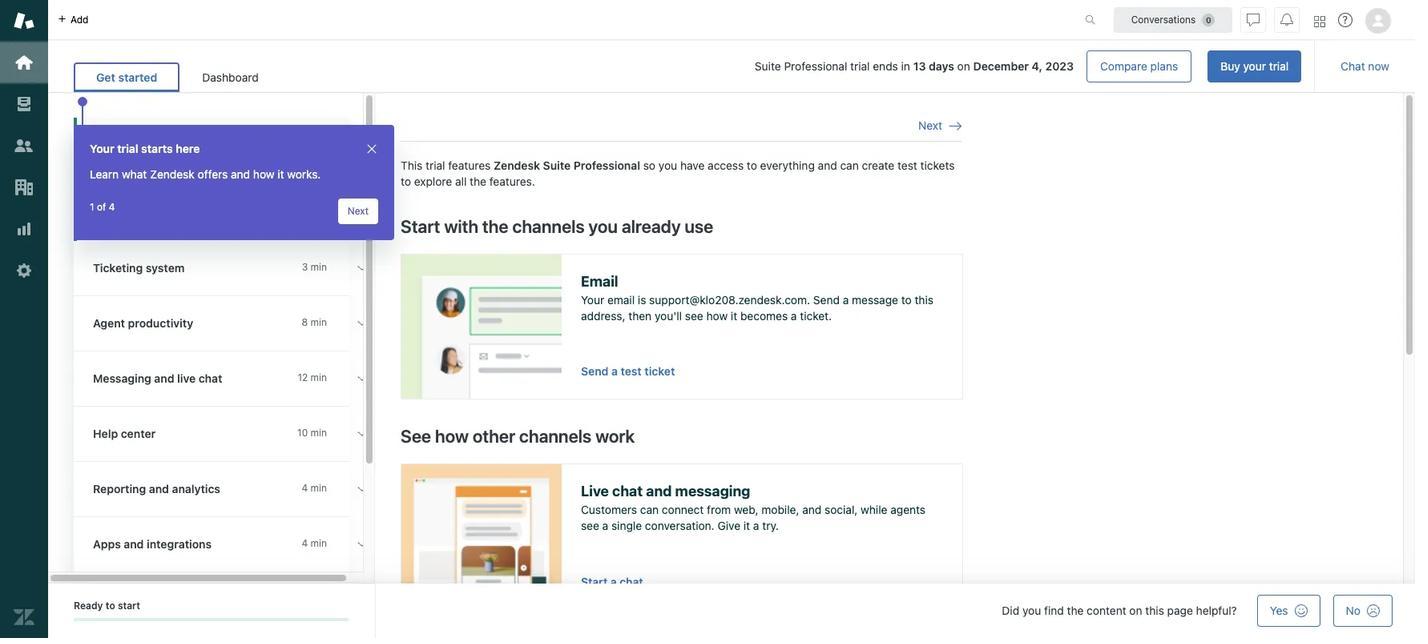 Task type: describe. For each thing, give the bounding box(es) containing it.
email
[[581, 273, 618, 290]]

single
[[611, 519, 642, 533]]

email your email is support@klo208.zendesk.com. send a message to this address, then you'll see how it becomes a ticket.
[[581, 273, 933, 323]]

suite inside region
[[543, 159, 571, 173]]

support@klo208.zendesk.com.
[[649, 293, 810, 307]]

december
[[973, 59, 1029, 73]]

ends
[[873, 59, 898, 73]]

trial left ends
[[850, 59, 870, 73]]

features.
[[489, 175, 535, 188]]

compare plans button
[[1087, 50, 1192, 83]]

yes button
[[1257, 595, 1320, 627]]

ready
[[74, 600, 103, 612]]

4
[[109, 201, 115, 213]]

0 horizontal spatial test
[[621, 365, 642, 378]]

all
[[455, 175, 467, 188]]

next inside "button"
[[918, 119, 942, 132]]

no
[[1346, 604, 1361, 618]]

create
[[862, 159, 894, 173]]

here
[[176, 142, 200, 155]]

get
[[96, 71, 115, 84]]

progress-bar progress bar
[[74, 619, 349, 622]]

suite professional trial ends in 13 days on december 4, 2023
[[755, 59, 1074, 73]]

4 heading from the top
[[74, 407, 378, 462]]

what
[[122, 167, 147, 181]]

a inside button
[[610, 576, 617, 589]]

to down this at the top of page
[[401, 175, 411, 188]]

1 vertical spatial you
[[589, 216, 618, 237]]

1 vertical spatial the
[[482, 216, 508, 237]]

get help image
[[1338, 13, 1353, 27]]

channels inside button
[[213, 174, 262, 187]]

yes
[[1270, 604, 1288, 618]]

works.
[[287, 167, 321, 181]]

compare plans
[[1100, 59, 1178, 73]]

4,
[[1032, 59, 1042, 73]]

plans
[[1150, 59, 1178, 73]]

add your team button
[[77, 199, 349, 235]]

social,
[[825, 503, 858, 517]]

customers
[[581, 503, 637, 517]]

send a test ticket
[[581, 365, 675, 378]]

and up connect
[[646, 483, 672, 500]]

get started image
[[14, 52, 34, 73]]

conversations button
[[1114, 7, 1232, 32]]

learn
[[90, 167, 119, 181]]

zendesk image
[[14, 607, 34, 628]]

access
[[708, 159, 744, 173]]

views image
[[14, 94, 34, 115]]

how inside your trial starts here dialog
[[253, 167, 274, 181]]

content
[[1087, 604, 1126, 618]]

give
[[718, 519, 740, 533]]

a left try. on the right of page
[[753, 519, 759, 533]]

1 horizontal spatial zendesk
[[494, 159, 540, 173]]

support
[[168, 174, 210, 187]]

can inside live chat and messaging customers can connect from web, mobile, and social, while agents see a single conversation. give it a try.
[[640, 503, 659, 517]]

your account heading
[[74, 118, 349, 163]]

add
[[112, 210, 133, 224]]

December 4, 2023 text field
[[973, 59, 1074, 73]]

customer support channels button
[[77, 163, 349, 199]]

send a test ticket link
[[581, 365, 675, 378]]

you'll
[[655, 309, 682, 323]]

a left ticket. at the right of page
[[791, 309, 797, 323]]

start
[[118, 600, 140, 612]]

your for your trial starts here
[[90, 142, 114, 155]]

chat now
[[1341, 59, 1389, 73]]

and left social,
[[802, 503, 822, 517]]

2 min
[[302, 138, 327, 150]]

see
[[401, 426, 431, 447]]

so you have access to everything and can create test tickets to explore all the features.
[[401, 159, 955, 188]]

zendesk support image
[[14, 10, 34, 31]]

it inside your trial starts here dialog
[[277, 167, 284, 181]]

use
[[685, 216, 713, 237]]

explore
[[414, 175, 452, 188]]

other
[[473, 426, 515, 447]]

helpful?
[[1196, 604, 1237, 618]]

and inside so you have access to everything and can create test tickets to explore all the features.
[[818, 159, 837, 173]]

can inside so you have access to everything and can create test tickets to explore all the features.
[[840, 159, 859, 173]]

see how other channels work
[[401, 426, 635, 447]]

2
[[302, 138, 308, 150]]

region containing start with the channels you already use
[[401, 158, 963, 639]]

the inside so you have access to everything and can create test tickets to explore all the features.
[[470, 175, 486, 188]]

your trial starts here
[[90, 142, 200, 155]]

try.
[[762, 519, 779, 533]]

1 vertical spatial professional
[[574, 159, 640, 173]]

organizations image
[[14, 177, 34, 198]]

email
[[607, 293, 635, 307]]

address,
[[581, 309, 625, 323]]

tab list containing get started
[[74, 63, 281, 92]]

trial inside button
[[1269, 59, 1289, 73]]

how inside email your email is support@klo208.zendesk.com. send a message to this address, then you'll see how it becomes a ticket.
[[706, 309, 728, 323]]

chat inside button
[[620, 576, 643, 589]]

start with the channels you already use
[[401, 216, 713, 237]]

1 horizontal spatial on
[[1129, 604, 1142, 618]]

3 heading from the top
[[74, 352, 378, 407]]

team
[[162, 210, 188, 224]]

so
[[643, 159, 656, 173]]

you for did
[[1022, 604, 1041, 618]]

agents
[[890, 503, 926, 517]]

in
[[901, 59, 910, 73]]

chat inside live chat and messaging customers can connect from web, mobile, and social, while agents see a single conversation. give it a try.
[[612, 483, 643, 500]]

have
[[680, 159, 705, 173]]

dashboard
[[202, 71, 259, 84]]

it inside live chat and messaging customers can connect from web, mobile, and social, while agents see a single conversation. give it a try.
[[743, 519, 750, 533]]

a left message
[[843, 293, 849, 307]]

footer containing did you find the content on this page helpful?
[[48, 584, 1415, 639]]

section containing suite professional trial ends in
[[294, 50, 1301, 83]]

buy your trial button
[[1208, 50, 1301, 83]]

reporting image
[[14, 219, 34, 240]]

work
[[595, 426, 635, 447]]

start for start with the channels you already use
[[401, 216, 440, 237]]

zendesk products image
[[1314, 16, 1325, 27]]



Task type: locate. For each thing, give the bounding box(es) containing it.
to right access
[[747, 159, 757, 173]]

your for buy
[[1243, 59, 1266, 73]]

min
[[311, 138, 327, 150]]

start inside button
[[581, 576, 608, 589]]

0 horizontal spatial you
[[589, 216, 618, 237]]

and inside your trial starts here dialog
[[231, 167, 250, 181]]

1 horizontal spatial next button
[[918, 119, 962, 133]]

your for add
[[136, 210, 159, 224]]

2 vertical spatial it
[[743, 519, 750, 533]]

0 horizontal spatial zendesk
[[150, 167, 195, 181]]

example of email conversation inside of the ticketing system and the customer is asking the agent about reimbursement policy. image
[[401, 254, 562, 399]]

days
[[929, 59, 954, 73]]

ticket.
[[800, 309, 832, 323]]

your inside your account heading
[[93, 138, 118, 151]]

0 horizontal spatial start
[[401, 216, 440, 237]]

0 horizontal spatial see
[[581, 519, 599, 533]]

trial up explore
[[426, 159, 445, 173]]

starts
[[141, 142, 173, 155]]

with
[[444, 216, 478, 237]]

then
[[628, 309, 652, 323]]

1 vertical spatial send
[[581, 365, 608, 378]]

1 vertical spatial next button
[[338, 199, 378, 224]]

this
[[401, 159, 423, 173]]

this right message
[[915, 293, 933, 307]]

next up tickets
[[918, 119, 942, 132]]

0 horizontal spatial can
[[640, 503, 659, 517]]

0 vertical spatial it
[[277, 167, 284, 181]]

example of conversation inside of messaging and the customer is asking the agent about changing the size of the retail order. image
[[401, 464, 562, 609]]

next button down close icon
[[338, 199, 378, 224]]

channels for see how other channels work
[[519, 426, 592, 447]]

1 vertical spatial how
[[706, 309, 728, 323]]

1 horizontal spatial can
[[840, 159, 859, 173]]

channels down "features."
[[512, 216, 585, 237]]

footer
[[48, 584, 1415, 639]]

1 vertical spatial channels
[[512, 216, 585, 237]]

how right see
[[435, 426, 469, 447]]

buy
[[1220, 59, 1240, 73]]

0 horizontal spatial suite
[[543, 159, 571, 173]]

send
[[813, 293, 840, 307], [581, 365, 608, 378]]

you inside so you have access to everything and can create test tickets to explore all the features.
[[659, 159, 677, 173]]

0 vertical spatial the
[[470, 175, 486, 188]]

region
[[401, 158, 963, 639]]

a left ticket
[[611, 365, 618, 378]]

connect
[[662, 503, 704, 517]]

how down support@klo208.zendesk.com.
[[706, 309, 728, 323]]

started
[[118, 71, 157, 84]]

2 horizontal spatial it
[[743, 519, 750, 533]]

trial inside region
[[426, 159, 445, 173]]

0 horizontal spatial send
[[581, 365, 608, 378]]

to left the start
[[106, 600, 115, 612]]

page
[[1167, 604, 1193, 618]]

0 vertical spatial test
[[897, 159, 917, 173]]

you right so on the left of the page
[[659, 159, 677, 173]]

send up ticket. at the right of page
[[813, 293, 840, 307]]

to inside email your email is support@klo208.zendesk.com. send a message to this address, then you'll see how it becomes a ticket.
[[901, 293, 912, 307]]

conversation.
[[645, 519, 714, 533]]

0 vertical spatial start
[[401, 216, 440, 237]]

next button inside your trial starts here dialog
[[338, 199, 378, 224]]

how
[[253, 167, 274, 181], [706, 309, 728, 323], [435, 426, 469, 447]]

trial right the buy
[[1269, 59, 1289, 73]]

0 horizontal spatial it
[[277, 167, 284, 181]]

now
[[1368, 59, 1389, 73]]

1 vertical spatial see
[[581, 519, 599, 533]]

1 horizontal spatial see
[[685, 309, 703, 323]]

0 vertical spatial on
[[957, 59, 970, 73]]

message
[[852, 293, 898, 307]]

channels
[[213, 174, 262, 187], [512, 216, 585, 237], [519, 426, 592, 447]]

2 heading from the top
[[74, 296, 378, 352]]

1 vertical spatial your
[[136, 210, 159, 224]]

1
[[90, 201, 94, 213]]

1 horizontal spatial test
[[897, 159, 917, 173]]

1 horizontal spatial next
[[918, 119, 942, 132]]

professional left so on the left of the page
[[574, 159, 640, 173]]

chat down single
[[620, 576, 643, 589]]

see down the customers
[[581, 519, 599, 533]]

1 horizontal spatial it
[[731, 309, 737, 323]]

this trial features zendesk suite professional
[[401, 159, 640, 173]]

a down single
[[610, 576, 617, 589]]

0 horizontal spatial next button
[[338, 199, 378, 224]]

see right you'll on the left of page
[[685, 309, 703, 323]]

account
[[120, 138, 164, 151]]

0 horizontal spatial your
[[136, 210, 159, 224]]

your right add on the left top
[[136, 210, 159, 224]]

1 vertical spatial can
[[640, 503, 659, 517]]

admin image
[[14, 260, 34, 281]]

becomes
[[740, 309, 788, 323]]

0 vertical spatial you
[[659, 159, 677, 173]]

ready to start
[[74, 600, 140, 612]]

tickets
[[920, 159, 955, 173]]

it down support@klo208.zendesk.com.
[[731, 309, 737, 323]]

test right create
[[897, 159, 917, 173]]

1 vertical spatial this
[[1145, 604, 1164, 618]]

start left the with
[[401, 216, 440, 237]]

1 horizontal spatial how
[[435, 426, 469, 447]]

test
[[897, 159, 917, 173], [621, 365, 642, 378]]

on right the content
[[1129, 604, 1142, 618]]

mobile,
[[761, 503, 799, 517]]

send inside email your email is support@klo208.zendesk.com. send a message to this address, then you'll see how it becomes a ticket.
[[813, 293, 840, 307]]

it inside email your email is support@klo208.zendesk.com. send a message to this address, then you'll see how it becomes a ticket.
[[731, 309, 737, 323]]

it
[[277, 167, 284, 181], [731, 309, 737, 323], [743, 519, 750, 533]]

test inside so you have access to everything and can create test tickets to explore all the features.
[[897, 159, 917, 173]]

1 horizontal spatial this
[[1145, 604, 1164, 618]]

while
[[861, 503, 887, 517]]

channels for start with the channels you already use
[[512, 216, 585, 237]]

customers image
[[14, 135, 34, 156]]

your account
[[93, 138, 164, 151]]

start a chat
[[581, 576, 643, 589]]

1 vertical spatial test
[[621, 365, 642, 378]]

is
[[638, 293, 646, 307]]

suite
[[755, 59, 781, 73], [543, 159, 571, 173]]

the
[[470, 175, 486, 188], [482, 216, 508, 237], [1067, 604, 1084, 618]]

zendesk up "features."
[[494, 159, 540, 173]]

1 horizontal spatial you
[[659, 159, 677, 173]]

send down address, at left
[[581, 365, 608, 378]]

zendesk inside your trial starts here dialog
[[150, 167, 195, 181]]

2 vertical spatial you
[[1022, 604, 1041, 618]]

chat
[[1341, 59, 1365, 73]]

1 horizontal spatial professional
[[784, 59, 847, 73]]

web,
[[734, 503, 758, 517]]

can
[[840, 159, 859, 173], [640, 503, 659, 517]]

1 horizontal spatial suite
[[755, 59, 781, 73]]

you left already
[[589, 216, 618, 237]]

see inside live chat and messaging customers can connect from web, mobile, and social, while agents see a single conversation. give it a try.
[[581, 519, 599, 533]]

0 vertical spatial suite
[[755, 59, 781, 73]]

heading
[[74, 241, 378, 296], [74, 296, 378, 352], [74, 352, 378, 407], [74, 407, 378, 462], [74, 462, 378, 518], [74, 518, 378, 573]]

0 vertical spatial your
[[1243, 59, 1266, 73]]

it left works.
[[277, 167, 284, 181]]

0 vertical spatial next button
[[918, 119, 962, 133]]

of
[[97, 201, 106, 213]]

professional
[[784, 59, 847, 73], [574, 159, 640, 173]]

zendesk down starts
[[150, 167, 195, 181]]

ticket
[[644, 365, 675, 378]]

on right days
[[957, 59, 970, 73]]

1 horizontal spatial send
[[813, 293, 840, 307]]

channels left work
[[519, 426, 592, 447]]

the right all
[[470, 175, 486, 188]]

chat now button
[[1328, 50, 1402, 83]]

everything
[[760, 159, 815, 173]]

a down the customers
[[602, 519, 608, 533]]

the right the with
[[482, 216, 508, 237]]

2023
[[1045, 59, 1074, 73]]

6 heading from the top
[[74, 518, 378, 573]]

your trial starts here dialog
[[74, 125, 394, 240]]

your inside email your email is support@klo208.zendesk.com. send a message to this address, then you'll see how it becomes a ticket.
[[581, 293, 604, 307]]

this left page
[[1145, 604, 1164, 618]]

chat up the customers
[[612, 483, 643, 500]]

and
[[818, 159, 837, 173], [231, 167, 250, 181], [646, 483, 672, 500], [802, 503, 822, 517]]

0 horizontal spatial next
[[348, 205, 369, 217]]

1 vertical spatial next
[[348, 205, 369, 217]]

and right the "offers"
[[231, 167, 250, 181]]

get started
[[96, 71, 157, 84]]

features
[[448, 159, 491, 173]]

from
[[707, 503, 731, 517]]

add your team
[[112, 210, 188, 224]]

0 vertical spatial how
[[253, 167, 274, 181]]

0 vertical spatial can
[[840, 159, 859, 173]]

next inside 1 of 4 next
[[348, 205, 369, 217]]

0 vertical spatial this
[[915, 293, 933, 307]]

1 vertical spatial start
[[581, 576, 608, 589]]

compare
[[1100, 59, 1147, 73]]

buy your trial
[[1220, 59, 1289, 73]]

0 vertical spatial send
[[813, 293, 840, 307]]

already
[[622, 216, 681, 237]]

you for so
[[659, 159, 677, 173]]

to
[[747, 159, 757, 173], [401, 175, 411, 188], [901, 293, 912, 307], [106, 600, 115, 612]]

0 vertical spatial professional
[[784, 59, 847, 73]]

tab list
[[74, 63, 281, 92]]

0 vertical spatial channels
[[213, 174, 262, 187]]

can left create
[[840, 159, 859, 173]]

you right did
[[1022, 604, 1041, 618]]

your inside your trial starts here dialog
[[90, 142, 114, 155]]

live chat and messaging customers can connect from web, mobile, and social, while agents see a single conversation. give it a try.
[[581, 483, 926, 533]]

2 vertical spatial the
[[1067, 604, 1084, 618]]

2 horizontal spatial how
[[706, 309, 728, 323]]

start down the customers
[[581, 576, 608, 589]]

2 vertical spatial how
[[435, 426, 469, 447]]

0 vertical spatial chat
[[612, 483, 643, 500]]

dashboard tab
[[180, 63, 281, 92]]

start a chat button
[[581, 575, 643, 589]]

0 horizontal spatial professional
[[574, 159, 640, 173]]

close image
[[365, 143, 378, 155]]

offers
[[198, 167, 228, 181]]

learn what zendesk offers and how it works.
[[90, 167, 321, 181]]

1 horizontal spatial your
[[1243, 59, 1266, 73]]

start
[[401, 216, 440, 237], [581, 576, 608, 589]]

to right message
[[901, 293, 912, 307]]

on
[[957, 59, 970, 73], [1129, 604, 1142, 618]]

1 vertical spatial suite
[[543, 159, 571, 173]]

5 heading from the top
[[74, 462, 378, 518]]

main element
[[0, 0, 48, 639]]

how left works.
[[253, 167, 274, 181]]

test left ticket
[[621, 365, 642, 378]]

1 vertical spatial chat
[[620, 576, 643, 589]]

0 horizontal spatial this
[[915, 293, 933, 307]]

see inside email your email is support@klo208.zendesk.com. send a message to this address, then you'll see how it becomes a ticket.
[[685, 309, 703, 323]]

live
[[581, 483, 609, 500]]

professional left ends
[[784, 59, 847, 73]]

next down close icon
[[348, 205, 369, 217]]

and right the everything
[[818, 159, 837, 173]]

trial up what
[[117, 142, 138, 155]]

did you find the content on this page helpful?
[[1002, 604, 1237, 618]]

channels up 1 of 4 next
[[213, 174, 262, 187]]

your for your account
[[93, 138, 118, 151]]

2 vertical spatial channels
[[519, 426, 592, 447]]

it down web,
[[743, 519, 750, 533]]

section
[[294, 50, 1301, 83]]

1 horizontal spatial start
[[581, 576, 608, 589]]

can up single
[[640, 503, 659, 517]]

the right find
[[1067, 604, 1084, 618]]

next button
[[918, 119, 962, 133], [338, 199, 378, 224]]

next button up tickets
[[918, 119, 962, 133]]

2 horizontal spatial you
[[1022, 604, 1041, 618]]

your right the buy
[[1243, 59, 1266, 73]]

your
[[93, 138, 118, 151], [90, 142, 114, 155], [581, 293, 604, 307]]

did
[[1002, 604, 1019, 618]]

find
[[1044, 604, 1064, 618]]

0 horizontal spatial on
[[957, 59, 970, 73]]

0 horizontal spatial how
[[253, 167, 274, 181]]

1 vertical spatial it
[[731, 309, 737, 323]]

1 vertical spatial on
[[1129, 604, 1142, 618]]

suite inside section
[[755, 59, 781, 73]]

1 heading from the top
[[74, 241, 378, 296]]

trial inside dialog
[[117, 142, 138, 155]]

1 of 4 next
[[90, 201, 369, 217]]

customer
[[112, 174, 165, 187]]

0 vertical spatial see
[[685, 309, 703, 323]]

start for start a chat
[[581, 576, 608, 589]]

this inside email your email is support@klo208.zendesk.com. send a message to this address, then you'll see how it becomes a ticket.
[[915, 293, 933, 307]]

customer support channels
[[112, 174, 262, 187]]

0 vertical spatial next
[[918, 119, 942, 132]]



Task type: vqa. For each thing, say whether or not it's contained in the screenshot.
bottommost 'IT'
yes



